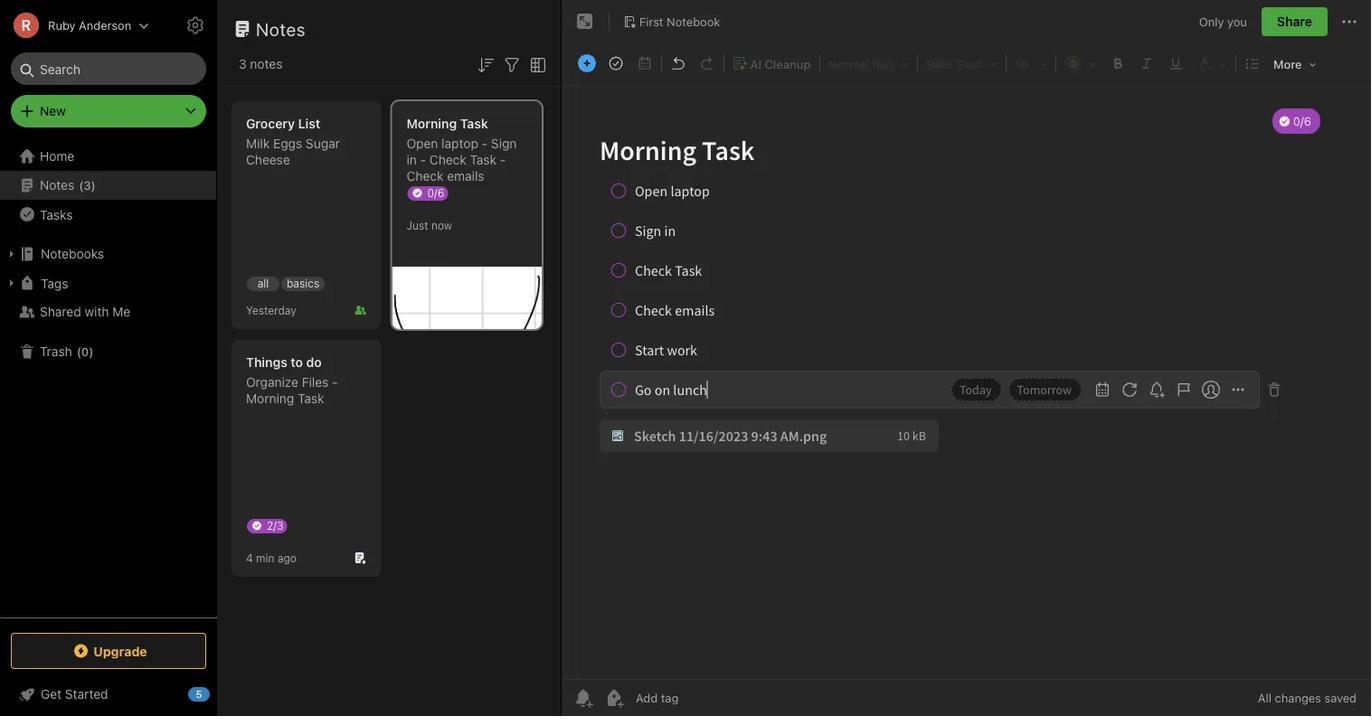 Task type: describe. For each thing, give the bounding box(es) containing it.
sign
[[491, 136, 517, 151]]

just now
[[407, 219, 452, 232]]

2/3
[[267, 519, 283, 532]]

expand note image
[[574, 11, 596, 33]]

Highlight field
[[1190, 51, 1234, 76]]

first notebook button
[[617, 9, 727, 34]]

thumbnail image
[[392, 267, 542, 329]]

things
[[246, 355, 287, 370]]

morning task open laptop - sign in - check task - check emails
[[407, 116, 517, 184]]

organize
[[246, 375, 298, 390]]

ruby anderson
[[48, 19, 131, 32]]

notes ( 3 )
[[40, 178, 96, 193]]

notebooks link
[[0, 240, 216, 269]]

add tag image
[[603, 687, 625, 709]]

0/6
[[427, 186, 444, 199]]

new
[[40, 104, 66, 118]]

- right "in"
[[420, 152, 426, 167]]

shared with me
[[40, 304, 130, 319]]

morning inside things to do organize files - morning task
[[246, 391, 294, 406]]

Insert field
[[573, 51, 601, 76]]

notes
[[250, 57, 283, 71]]

ruby
[[48, 19, 76, 32]]

home link
[[0, 142, 217, 171]]

highlight image
[[1191, 52, 1233, 75]]

changes
[[1275, 691, 1321, 705]]

) for notes
[[91, 178, 96, 192]]

cheese
[[246, 152, 290, 167]]

0 vertical spatial task
[[460, 116, 488, 131]]

Heading level field
[[822, 51, 915, 76]]

( for trash
[[77, 345, 81, 358]]

task image
[[603, 51, 629, 76]]

just
[[407, 219, 428, 232]]

basics
[[287, 277, 319, 290]]

grocery
[[246, 116, 295, 131]]

Add tag field
[[634, 690, 770, 706]]

0
[[81, 345, 89, 358]]

min
[[256, 552, 274, 564]]

share button
[[1262, 7, 1328, 36]]

Font family field
[[920, 51, 1004, 76]]

yesterday
[[246, 304, 296, 317]]

font color image
[[1059, 52, 1102, 75]]

all
[[1258, 691, 1272, 705]]

3 notes
[[239, 57, 283, 71]]

files
[[302, 375, 329, 390]]

now
[[431, 219, 452, 232]]

anderson
[[79, 19, 131, 32]]

all
[[257, 277, 269, 290]]

notebooks
[[41, 246, 104, 261]]

1 vertical spatial task
[[470, 152, 497, 167]]

share
[[1277, 14, 1312, 29]]

tags
[[41, 276, 68, 291]]

heading level image
[[823, 52, 914, 75]]

notes for notes
[[256, 18, 306, 39]]

4
[[246, 552, 253, 564]]

only you
[[1199, 15, 1247, 28]]

shared
[[40, 304, 81, 319]]

first notebook
[[639, 15, 720, 28]]

upgrade
[[93, 644, 147, 659]]

( for notes
[[79, 178, 84, 192]]

font size image
[[1009, 52, 1053, 75]]

me
[[112, 304, 130, 319]]

only
[[1199, 15, 1224, 28]]

Font size field
[[1008, 51, 1054, 76]]



Task type: locate. For each thing, give the bounding box(es) containing it.
note window element
[[562, 0, 1371, 716]]

1 horizontal spatial 3
[[239, 57, 247, 71]]

2 vertical spatial task
[[298, 391, 324, 406]]

to
[[291, 355, 303, 370]]

1 vertical spatial (
[[77, 345, 81, 358]]

- down sign
[[500, 152, 506, 167]]

notes inside tree
[[40, 178, 74, 193]]

upgrade button
[[11, 633, 206, 669]]

0 vertical spatial 3
[[239, 57, 247, 71]]

check down laptop on the top
[[429, 152, 466, 167]]

( right the trash
[[77, 345, 81, 358]]

check up 0/6
[[407, 169, 444, 184]]

) right the trash
[[89, 345, 93, 358]]

task up emails
[[470, 152, 497, 167]]

in
[[407, 152, 417, 167]]

Add filters field
[[501, 52, 523, 76]]

- inside things to do organize files - morning task
[[332, 375, 338, 390]]

1 vertical spatial )
[[89, 345, 93, 358]]

get
[[41, 687, 62, 702]]

Search text field
[[24, 52, 194, 85]]

you
[[1227, 15, 1247, 28]]

Font color field
[[1058, 51, 1103, 76]]

laptop
[[442, 136, 478, 151]]

sugar
[[306, 136, 340, 151]]

add filters image
[[501, 54, 523, 76]]

emails
[[447, 169, 484, 184]]

Account field
[[0, 7, 149, 43]]

ago
[[278, 552, 297, 564]]

list
[[298, 116, 320, 131]]

tasks button
[[0, 200, 216, 229]]

1 vertical spatial morning
[[246, 391, 294, 406]]

click to collapse image
[[210, 683, 224, 705]]

task up laptop on the top
[[460, 116, 488, 131]]

) inside notes ( 3 )
[[91, 178, 96, 192]]

Help and Learning task checklist field
[[0, 680, 217, 709]]

0 horizontal spatial notes
[[40, 178, 74, 193]]

1 vertical spatial 3
[[84, 178, 91, 192]]

0 vertical spatial (
[[79, 178, 84, 192]]

notes down "home"
[[40, 178, 74, 193]]

first
[[639, 15, 663, 28]]

notes for notes ( 3 )
[[40, 178, 74, 193]]

) down home link
[[91, 178, 96, 192]]

1 vertical spatial notes
[[40, 178, 74, 193]]

( inside notes ( 3 )
[[79, 178, 84, 192]]

notes
[[256, 18, 306, 39], [40, 178, 74, 193]]

task inside things to do organize files - morning task
[[298, 391, 324, 406]]

all changes saved
[[1258, 691, 1357, 705]]

settings image
[[184, 14, 206, 36]]

started
[[65, 687, 108, 702]]

things to do organize files - morning task
[[246, 355, 338, 406]]

3 left the notes
[[239, 57, 247, 71]]

task
[[460, 116, 488, 131], [470, 152, 497, 167], [298, 391, 324, 406]]

task down files in the left bottom of the page
[[298, 391, 324, 406]]

add a reminder image
[[572, 687, 594, 709]]

3
[[239, 57, 247, 71], [84, 178, 91, 192]]

more actions image
[[1338, 11, 1360, 33]]

tree
[[0, 142, 217, 617]]

More field
[[1267, 51, 1323, 77]]

new button
[[11, 95, 206, 128]]

get started
[[41, 687, 108, 702]]

do
[[306, 355, 322, 370]]

tags button
[[0, 269, 216, 298]]

0 horizontal spatial 3
[[84, 178, 91, 192]]

0 vertical spatial )
[[91, 178, 96, 192]]

morning up open
[[407, 116, 457, 131]]

) inside "trash ( 0 )"
[[89, 345, 93, 358]]

check
[[429, 152, 466, 167], [407, 169, 444, 184]]

undo image
[[666, 51, 691, 76]]

tree containing home
[[0, 142, 217, 617]]

morning inside the morning task open laptop - sign in - check task - check emails
[[407, 116, 457, 131]]

0 vertical spatial check
[[429, 152, 466, 167]]

None search field
[[24, 52, 194, 85]]

home
[[40, 149, 74, 164]]

0 vertical spatial notes
[[256, 18, 306, 39]]

more
[[1273, 57, 1302, 71]]

)
[[91, 178, 96, 192], [89, 345, 93, 358]]

with
[[85, 304, 109, 319]]

- left sign
[[482, 136, 488, 151]]

3 down home link
[[84, 178, 91, 192]]

tasks
[[40, 207, 73, 222]]

0 vertical spatial morning
[[407, 116, 457, 131]]

notes up the notes
[[256, 18, 306, 39]]

) for trash
[[89, 345, 93, 358]]

notebook
[[667, 15, 720, 28]]

( inside "trash ( 0 )"
[[77, 345, 81, 358]]

More actions field
[[1338, 7, 1360, 36]]

-
[[482, 136, 488, 151], [420, 152, 426, 167], [500, 152, 506, 167], [332, 375, 338, 390]]

(
[[79, 178, 84, 192], [77, 345, 81, 358]]

expand notebooks image
[[5, 247, 19, 261]]

5
[[196, 689, 202, 700]]

milk
[[246, 136, 270, 151]]

1 horizontal spatial notes
[[256, 18, 306, 39]]

1 horizontal spatial morning
[[407, 116, 457, 131]]

1 vertical spatial check
[[407, 169, 444, 184]]

( down home link
[[79, 178, 84, 192]]

trash
[[40, 344, 72, 359]]

eggs
[[273, 136, 302, 151]]

3 inside notes ( 3 )
[[84, 178, 91, 192]]

4 min ago
[[246, 552, 297, 564]]

trash ( 0 )
[[40, 344, 93, 359]]

expand tags image
[[5, 276, 19, 290]]

Sort options field
[[475, 52, 497, 76]]

morning down organize
[[246, 391, 294, 406]]

saved
[[1324, 691, 1357, 705]]

- right files in the left bottom of the page
[[332, 375, 338, 390]]

morning
[[407, 116, 457, 131], [246, 391, 294, 406]]

shared with me link
[[0, 298, 216, 326]]

0 horizontal spatial morning
[[246, 391, 294, 406]]

Note Editor text field
[[562, 87, 1371, 679]]

open
[[407, 136, 438, 151]]

grocery list milk eggs sugar cheese
[[246, 116, 340, 167]]

font family image
[[921, 52, 1003, 75]]

View options field
[[523, 52, 549, 76]]



Task type: vqa. For each thing, say whether or not it's contained in the screenshot.
the Calendar Event icon
no



